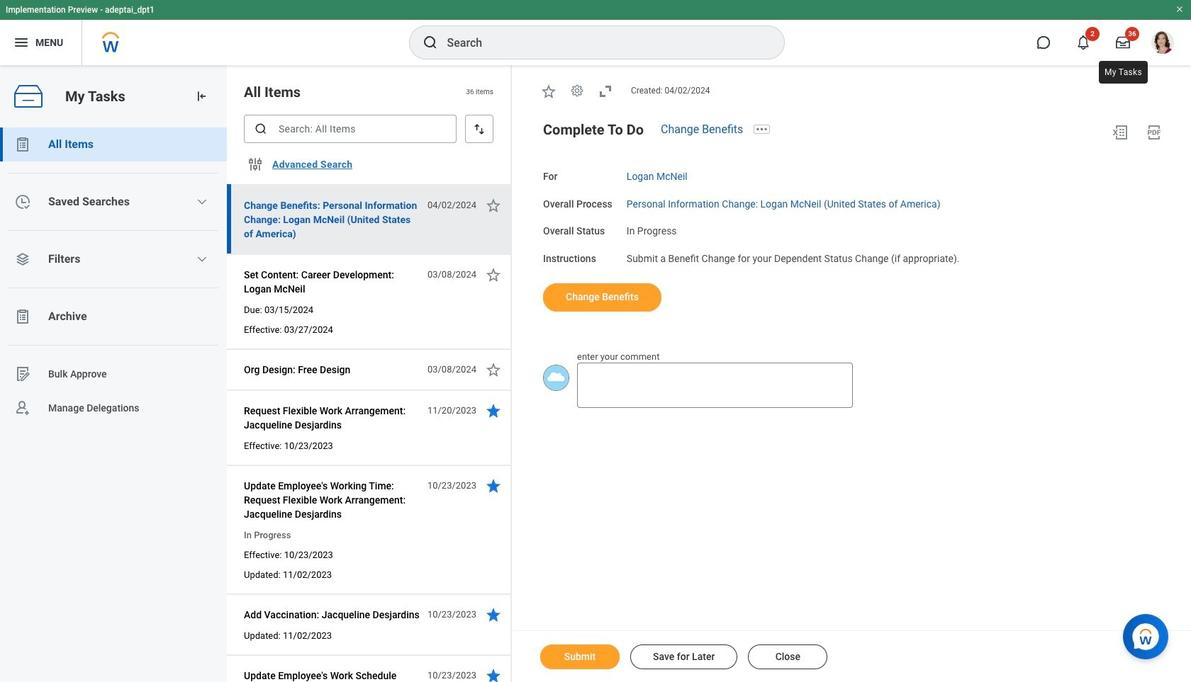 Task type: vqa. For each thing, say whether or not it's contained in the screenshot.
Feedback ICON
no



Task type: describe. For each thing, give the bounding box(es) containing it.
export to excel image
[[1112, 124, 1129, 141]]

item list element
[[227, 65, 512, 683]]

chevron down image for clock check icon
[[197, 196, 208, 208]]

clock check image
[[14, 194, 31, 211]]

search image
[[254, 122, 268, 136]]

gear image
[[570, 84, 584, 98]]

rename image
[[14, 366, 31, 383]]

2 star image from the top
[[485, 478, 502, 495]]

fullscreen image
[[597, 83, 614, 100]]

notifications large image
[[1076, 35, 1091, 50]]

clipboard image
[[14, 136, 31, 153]]

chevron down image for perspective icon
[[197, 254, 208, 265]]

justify image
[[13, 34, 30, 51]]

inbox large image
[[1116, 35, 1130, 50]]



Task type: locate. For each thing, give the bounding box(es) containing it.
chevron down image
[[197, 196, 208, 208], [197, 254, 208, 265]]

profile logan mcneil image
[[1152, 31, 1174, 57]]

configure image
[[247, 156, 264, 173]]

2 vertical spatial star image
[[485, 607, 502, 624]]

close environment banner image
[[1176, 5, 1184, 13]]

2 chevron down image from the top
[[197, 254, 208, 265]]

1 vertical spatial chevron down image
[[197, 254, 208, 265]]

Search Workday  search field
[[447, 27, 755, 58]]

Search: All Items text field
[[244, 115, 457, 143]]

user plus image
[[14, 400, 31, 417]]

1 star image from the top
[[485, 362, 502, 379]]

1 chevron down image from the top
[[197, 196, 208, 208]]

perspective image
[[14, 251, 31, 268]]

tooltip
[[1096, 58, 1151, 87]]

sort image
[[472, 122, 486, 136]]

view printable version (pdf) image
[[1146, 124, 1163, 141]]

banner
[[0, 0, 1191, 65]]

clipboard image
[[14, 308, 31, 325]]

transformation import image
[[194, 89, 208, 104]]

3 star image from the top
[[485, 607, 502, 624]]

star image
[[485, 362, 502, 379], [485, 478, 502, 495], [485, 607, 502, 624]]

action bar region
[[512, 631, 1191, 683]]

0 vertical spatial star image
[[485, 362, 502, 379]]

0 vertical spatial chevron down image
[[197, 196, 208, 208]]

list
[[0, 128, 227, 425]]

star image
[[540, 83, 557, 100], [485, 197, 502, 214], [485, 267, 502, 284], [485, 403, 502, 420], [485, 668, 502, 683]]

None text field
[[577, 363, 853, 409]]

search image
[[422, 34, 439, 51]]

1 vertical spatial star image
[[485, 478, 502, 495]]



